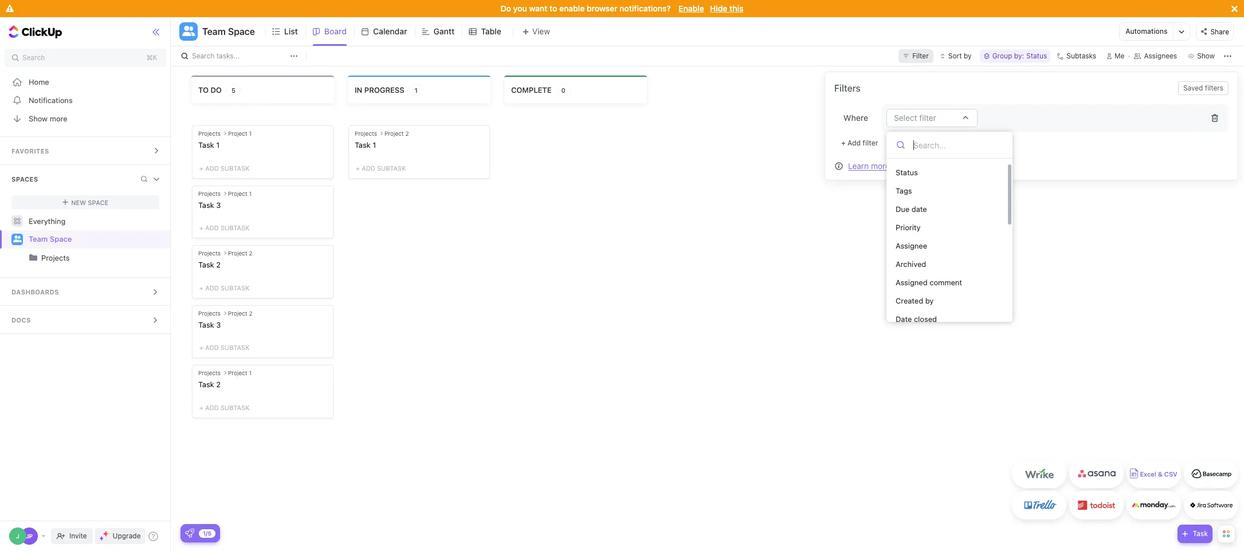 Task type: describe. For each thing, give the bounding box(es) containing it.
home
[[29, 77, 49, 86]]

created by
[[896, 296, 934, 305]]

table
[[481, 26, 501, 36]]

team space link
[[29, 230, 161, 249]]

in
[[355, 85, 362, 94]]

add down the "‎task 1"
[[205, 164, 219, 172]]

sidebar navigation
[[0, 17, 171, 551]]

due
[[896, 204, 910, 214]]

new space
[[71, 199, 108, 206]]

list
[[284, 26, 298, 36]]

enable
[[679, 3, 704, 13]]

assignees
[[1144, 52, 1178, 60]]

due date
[[896, 204, 927, 214]]

1/5
[[203, 530, 212, 537]]

do
[[211, 85, 222, 94]]

project 2 for task 1
[[385, 130, 409, 137]]

+ down where
[[842, 139, 846, 147]]

onboarding checklist button element
[[185, 529, 194, 538]]

⌘k
[[146, 53, 157, 62]]

+ down task 1
[[356, 164, 360, 172]]

archived
[[896, 259, 927, 269]]

5
[[232, 86, 236, 94]]

assigned comment
[[896, 278, 963, 287]]

date closed
[[896, 314, 937, 324]]

1 vertical spatial filters
[[916, 161, 937, 171]]

select filter button
[[887, 109, 978, 127]]

this
[[730, 3, 744, 13]]

+ add subtask down task 1
[[356, 164, 406, 172]]

excel
[[1140, 471, 1157, 478]]

team space button
[[198, 19, 255, 44]]

3 for project 1
[[216, 200, 221, 210]]

1 horizontal spatial filters
[[1205, 84, 1224, 92]]

show more
[[29, 114, 67, 123]]

csv
[[1165, 471, 1178, 478]]

notifications link
[[0, 91, 171, 109]]

do you want to enable browser notifications? enable hide this
[[501, 3, 744, 13]]

projects down the task 2
[[198, 310, 221, 317]]

me
[[1115, 52, 1125, 60]]

gantt link
[[434, 17, 459, 46]]

dashboards
[[11, 288, 59, 296]]

add up the task 2
[[205, 224, 219, 232]]

space for team space link
[[50, 235, 72, 244]]

share
[[1211, 27, 1230, 36]]

task 3 for project 2
[[198, 320, 221, 329]]

more for learn
[[871, 161, 890, 171]]

assigned
[[896, 278, 928, 287]]

new
[[71, 199, 86, 206]]

notifications?
[[620, 3, 671, 13]]

2 for 3
[[249, 310, 253, 317]]

board
[[324, 26, 347, 36]]

+ add subtask down the "‎task 1"
[[199, 164, 250, 172]]

notifications
[[29, 95, 73, 105]]

comment
[[930, 278, 963, 287]]

enable
[[559, 3, 585, 13]]

0 vertical spatial to
[[550, 3, 557, 13]]

date
[[912, 204, 927, 214]]

table link
[[481, 17, 506, 46]]

‎task for ‎task 1
[[198, 140, 214, 150]]

team space for team space link
[[29, 235, 72, 244]]

add down task 1
[[362, 164, 375, 172]]

me button
[[1102, 49, 1130, 63]]

team for team space link
[[29, 235, 48, 244]]

want
[[529, 3, 548, 13]]

filter button
[[899, 49, 934, 63]]

upgrade link
[[95, 529, 145, 545]]

favorites button
[[0, 137, 171, 165]]

tags
[[896, 186, 912, 195]]

+ down the task 2
[[199, 284, 204, 292]]

do
[[501, 3, 511, 13]]

+ down ‎task 2
[[199, 404, 204, 412]]

learn more about filters
[[848, 161, 937, 171]]

assignees button
[[1130, 49, 1183, 63]]

you
[[513, 3, 527, 13]]

+ add subtask up the task 2
[[199, 224, 250, 232]]

projects up the "‎task 1"
[[198, 130, 221, 137]]

assignee
[[896, 241, 928, 250]]

0
[[561, 86, 566, 94]]

filter inside dropdown button
[[920, 113, 937, 123]]

Search tasks... text field
[[192, 48, 287, 64]]

select filter
[[894, 113, 937, 123]]

closed
[[914, 314, 937, 324]]

progress
[[364, 85, 405, 94]]

projects down the "‎task 1"
[[198, 190, 221, 197]]

gantt
[[434, 26, 455, 36]]

select
[[894, 113, 918, 123]]

team space for team space button
[[202, 26, 255, 37]]

search for search tasks...
[[192, 52, 215, 60]]

complete
[[511, 85, 552, 94]]

team for team space button
[[202, 26, 226, 37]]

saved filters
[[1184, 84, 1224, 92]]

upgrade
[[113, 532, 141, 541]]

everything
[[29, 216, 66, 226]]

created
[[896, 296, 924, 305]]

excel & csv link
[[1127, 460, 1181, 488]]

list link
[[284, 17, 303, 46]]

2 for 2
[[249, 250, 253, 257]]

add down the task 2
[[205, 284, 219, 292]]



Task type: vqa. For each thing, say whether or not it's contained in the screenshot.


Task type: locate. For each thing, give the bounding box(es) containing it.
2 project 1 from the top
[[228, 190, 252, 197]]

0 vertical spatial filters
[[1205, 84, 1224, 92]]

to right want
[[550, 3, 557, 13]]

team space inside button
[[202, 26, 255, 37]]

project 1
[[228, 130, 252, 137], [228, 190, 252, 197], [228, 370, 252, 377]]

task 3 for project 1
[[198, 200, 221, 210]]

filter
[[920, 113, 937, 123], [863, 139, 879, 147]]

1 horizontal spatial search
[[192, 52, 215, 60]]

1 3 from the top
[[216, 200, 221, 210]]

1 horizontal spatial filter
[[920, 113, 937, 123]]

hide
[[710, 3, 728, 13]]

in progress
[[355, 85, 405, 94]]

1 horizontal spatial to
[[550, 3, 557, 13]]

projects down everything
[[41, 253, 70, 263]]

‎task 2
[[198, 380, 221, 389]]

project 1 for ‎task 1
[[228, 130, 252, 137]]

2 task 3 from the top
[[198, 320, 221, 329]]

task
[[355, 140, 371, 150], [198, 200, 214, 210], [198, 260, 214, 270], [198, 320, 214, 329], [1193, 530, 1208, 538]]

saved
[[1184, 84, 1204, 92]]

3 project 1 from the top
[[228, 370, 252, 377]]

filters
[[1205, 84, 1224, 92], [916, 161, 937, 171]]

search left tasks... on the top
[[192, 52, 215, 60]]

home link
[[0, 73, 171, 91]]

0 vertical spatial space
[[228, 26, 255, 37]]

more
[[50, 114, 67, 123], [871, 161, 890, 171]]

to do
[[198, 85, 222, 94]]

status
[[896, 168, 918, 177]]

filters right about
[[916, 161, 937, 171]]

‎task 1
[[198, 140, 220, 150]]

3 for project 2
[[216, 320, 221, 329]]

user group image
[[13, 236, 21, 243]]

+ add subtask up ‎task 2
[[199, 344, 250, 352]]

2 3 from the top
[[216, 320, 221, 329]]

filters right saved
[[1205, 84, 1224, 92]]

to left do
[[198, 85, 209, 94]]

subtask
[[221, 164, 250, 172], [377, 164, 406, 172], [221, 224, 250, 232], [221, 284, 250, 292], [221, 344, 250, 352], [221, 404, 250, 412]]

everything link
[[0, 212, 171, 230]]

show
[[29, 114, 48, 123]]

0 vertical spatial 3
[[216, 200, 221, 210]]

0 horizontal spatial filter
[[863, 139, 879, 147]]

projects inside sidebar navigation
[[41, 253, 70, 263]]

projects link
[[1, 249, 161, 267], [41, 249, 161, 267]]

priority
[[896, 223, 921, 232]]

1 vertical spatial project 2
[[228, 250, 253, 257]]

1 vertical spatial 3
[[216, 320, 221, 329]]

‎task
[[198, 140, 214, 150], [198, 380, 214, 389]]

project 2
[[385, 130, 409, 137], [228, 250, 253, 257], [228, 310, 253, 317]]

search tasks...
[[192, 52, 240, 60]]

onboarding checklist button image
[[185, 529, 194, 538]]

1 vertical spatial task 3
[[198, 320, 221, 329]]

1 vertical spatial to
[[198, 85, 209, 94]]

board link
[[324, 17, 351, 46]]

task 1
[[355, 140, 376, 150]]

more down notifications
[[50, 114, 67, 123]]

1 vertical spatial ‎task
[[198, 380, 214, 389]]

team space inside sidebar navigation
[[29, 235, 72, 244]]

projects up ‎task 2
[[198, 370, 221, 377]]

&
[[1158, 471, 1163, 478]]

1 vertical spatial project 1
[[228, 190, 252, 197]]

team inside team space button
[[202, 26, 226, 37]]

+ up ‎task 2
[[199, 344, 204, 352]]

space down everything
[[50, 235, 72, 244]]

0 horizontal spatial space
[[50, 235, 72, 244]]

1 vertical spatial team space
[[29, 235, 72, 244]]

add up learn
[[848, 139, 861, 147]]

2 vertical spatial project 1
[[228, 370, 252, 377]]

search up home
[[22, 53, 45, 62]]

2 horizontal spatial space
[[228, 26, 255, 37]]

automations button
[[1120, 23, 1174, 40]]

browser
[[587, 3, 618, 13]]

add
[[848, 139, 861, 147], [205, 164, 219, 172], [362, 164, 375, 172], [205, 224, 219, 232], [205, 284, 219, 292], [205, 344, 219, 352], [205, 404, 219, 412]]

0 horizontal spatial filters
[[916, 161, 937, 171]]

to
[[550, 3, 557, 13], [198, 85, 209, 94]]

2 vertical spatial project 2
[[228, 310, 253, 317]]

2 vertical spatial space
[[50, 235, 72, 244]]

1 horizontal spatial team space
[[202, 26, 255, 37]]

2 projects link from the left
[[41, 249, 161, 267]]

0 vertical spatial task 3
[[198, 200, 221, 210]]

team space
[[202, 26, 255, 37], [29, 235, 72, 244]]

+ add filter
[[842, 139, 879, 147]]

0 vertical spatial more
[[50, 114, 67, 123]]

0 horizontal spatial team
[[29, 235, 48, 244]]

project 2 for task 3
[[228, 310, 253, 317]]

share button
[[1197, 22, 1234, 41]]

+ down the "‎task 1"
[[199, 164, 204, 172]]

team space up tasks... on the top
[[202, 26, 255, 37]]

2 ‎task from the top
[[198, 380, 214, 389]]

1 vertical spatial more
[[871, 161, 890, 171]]

1 horizontal spatial team
[[202, 26, 226, 37]]

add down ‎task 2
[[205, 404, 219, 412]]

1 task 3 from the top
[[198, 200, 221, 210]]

search for search
[[22, 53, 45, 62]]

+ add subtask down ‎task 2
[[199, 404, 250, 412]]

projects up task 1
[[355, 130, 377, 137]]

more inside sidebar navigation
[[50, 114, 67, 123]]

project
[[228, 130, 247, 137], [385, 130, 404, 137], [228, 190, 247, 197], [228, 250, 247, 257], [228, 310, 247, 317], [228, 370, 247, 377]]

filter up learn
[[863, 139, 879, 147]]

+ add subtask
[[199, 164, 250, 172], [356, 164, 406, 172], [199, 224, 250, 232], [199, 284, 250, 292], [199, 344, 250, 352], [199, 404, 250, 412]]

more right learn
[[871, 161, 890, 171]]

project 2 for task 2
[[228, 250, 253, 257]]

1 vertical spatial team
[[29, 235, 48, 244]]

space inside button
[[228, 26, 255, 37]]

calendar link
[[373, 17, 412, 46]]

search
[[192, 52, 215, 60], [22, 53, 45, 62]]

2
[[406, 130, 409, 137], [249, 250, 253, 257], [216, 260, 221, 270], [249, 310, 253, 317], [216, 380, 221, 389]]

Search... text field
[[914, 136, 1003, 154]]

0 vertical spatial project 1
[[228, 130, 252, 137]]

+ add subtask down the task 2
[[199, 284, 250, 292]]

0 horizontal spatial more
[[50, 114, 67, 123]]

space right new
[[88, 199, 108, 206]]

learn more about filters link
[[848, 161, 937, 171]]

tasks...
[[216, 52, 240, 60]]

team down everything
[[29, 235, 48, 244]]

space for team space button
[[228, 26, 255, 37]]

1 vertical spatial filter
[[863, 139, 879, 147]]

project 1 for ‎task 2
[[228, 370, 252, 377]]

2 for 1
[[406, 130, 409, 137]]

1 ‎task from the top
[[198, 140, 214, 150]]

team up search tasks...
[[202, 26, 226, 37]]

team
[[202, 26, 226, 37], [29, 235, 48, 244]]

excel & csv
[[1140, 471, 1178, 478]]

+ up the task 2
[[199, 224, 204, 232]]

filter right the select
[[920, 113, 937, 123]]

project 1 for task 3
[[228, 190, 252, 197]]

0 vertical spatial ‎task
[[198, 140, 214, 150]]

projects up the task 2
[[198, 250, 221, 257]]

0 vertical spatial team
[[202, 26, 226, 37]]

1 projects link from the left
[[1, 249, 161, 267]]

learn
[[848, 161, 869, 171]]

0 horizontal spatial team space
[[29, 235, 72, 244]]

0 horizontal spatial search
[[22, 53, 45, 62]]

1 horizontal spatial space
[[88, 199, 108, 206]]

docs
[[11, 316, 31, 324]]

team space down everything
[[29, 235, 72, 244]]

calendar
[[373, 26, 407, 36]]

favorites
[[11, 147, 49, 155]]

filter
[[913, 52, 929, 60]]

1 vertical spatial space
[[88, 199, 108, 206]]

1 horizontal spatial more
[[871, 161, 890, 171]]

task 2
[[198, 260, 221, 270]]

team inside team space link
[[29, 235, 48, 244]]

date
[[896, 314, 912, 324]]

0 vertical spatial project 2
[[385, 130, 409, 137]]

space
[[228, 26, 255, 37], [88, 199, 108, 206], [50, 235, 72, 244]]

0 vertical spatial team space
[[202, 26, 255, 37]]

space up search tasks... text field at the left top
[[228, 26, 255, 37]]

where
[[844, 113, 869, 123]]

add up ‎task 2
[[205, 344, 219, 352]]

0 horizontal spatial to
[[198, 85, 209, 94]]

automations
[[1126, 27, 1168, 36]]

about
[[892, 161, 914, 171]]

search inside sidebar navigation
[[22, 53, 45, 62]]

more for show
[[50, 114, 67, 123]]

1 project 1 from the top
[[228, 130, 252, 137]]

by
[[926, 296, 934, 305]]

‎task for ‎task 2
[[198, 380, 214, 389]]

invite
[[69, 532, 87, 541]]

0 vertical spatial filter
[[920, 113, 937, 123]]



